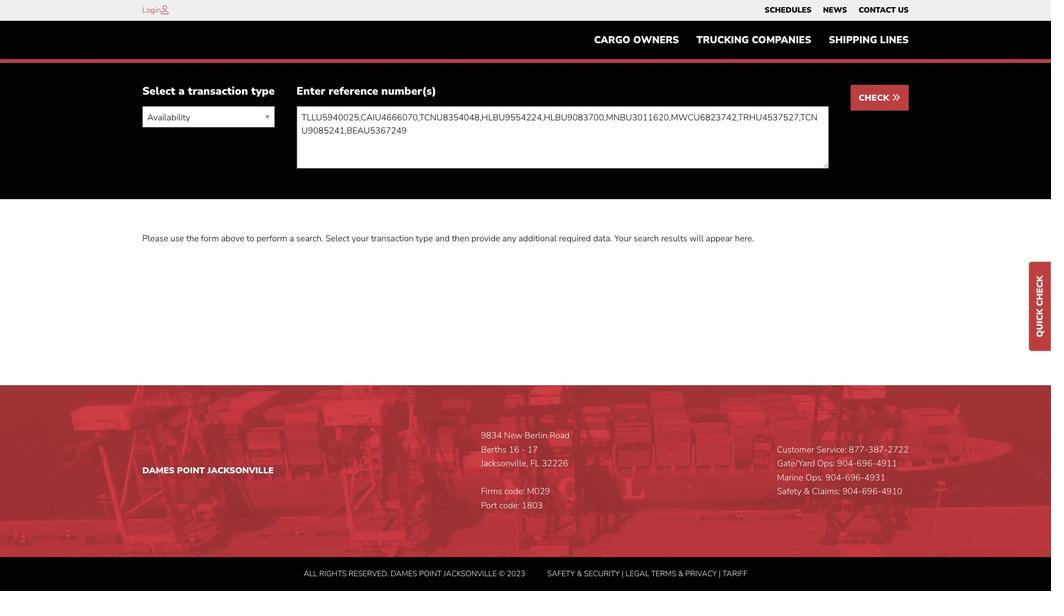 Task type: describe. For each thing, give the bounding box(es) containing it.
menu bar containing cargo owners
[[585, 29, 918, 51]]

firms code:  m029 port code:  1803
[[481, 486, 550, 512]]

login
[[142, 5, 161, 15]]

1 vertical spatial jacksonville
[[444, 569, 497, 579]]

number(s)
[[381, 84, 436, 99]]

17
[[528, 444, 538, 456]]

quick
[[1034, 309, 1046, 337]]

dames point jacksonville
[[142, 465, 274, 477]]

jacksonville,
[[481, 458, 528, 470]]

berlin
[[525, 430, 548, 442]]

0 horizontal spatial point
[[177, 465, 205, 477]]

cargo
[[594, 34, 631, 47]]

shipping lines link
[[820, 29, 918, 51]]

trucking companies link
[[688, 29, 820, 51]]

search
[[634, 233, 659, 245]]

32226
[[542, 458, 568, 470]]

footer containing 9834 new berlin road
[[0, 385, 1051, 591]]

menu bar containing schedules
[[759, 3, 915, 18]]

marine
[[777, 472, 804, 484]]

safety & security | legal terms & privacy | tariff
[[547, 569, 748, 579]]

provide
[[472, 233, 500, 245]]

terms
[[651, 569, 676, 579]]

enter reference number(s)
[[297, 84, 436, 99]]

1 vertical spatial point
[[419, 569, 442, 579]]

customer
[[777, 444, 815, 456]]

1 vertical spatial type
[[416, 233, 433, 245]]

berths
[[481, 444, 507, 456]]

1 horizontal spatial &
[[678, 569, 684, 579]]

387-
[[868, 444, 888, 456]]

1 vertical spatial ops:
[[806, 472, 824, 484]]

then
[[452, 233, 469, 245]]

legal terms & privacy link
[[626, 569, 717, 579]]

safety & security link
[[547, 569, 620, 579]]

user image
[[161, 5, 169, 14]]

search.
[[296, 233, 323, 245]]

0 horizontal spatial dames
[[142, 465, 175, 477]]

shipping lines
[[829, 34, 909, 47]]

trucking companies
[[697, 34, 811, 47]]

use
[[170, 233, 184, 245]]

877-
[[849, 444, 868, 456]]

above
[[221, 233, 244, 245]]

angle double right image
[[892, 93, 901, 102]]

-
[[522, 444, 525, 456]]

0 horizontal spatial safety
[[547, 569, 575, 579]]

data.
[[593, 233, 612, 245]]

1 | from the left
[[622, 569, 624, 579]]

1 vertical spatial 696-
[[845, 472, 865, 484]]

will
[[690, 233, 704, 245]]

news link
[[823, 3, 847, 18]]

enter
[[297, 84, 325, 99]]

perform
[[257, 233, 287, 245]]

form
[[201, 233, 219, 245]]

schedules
[[765, 5, 812, 15]]

fl
[[530, 458, 540, 470]]

4931
[[865, 472, 886, 484]]

1 vertical spatial check
[[1034, 276, 1046, 306]]

results
[[661, 233, 687, 245]]

0 vertical spatial jacksonville
[[208, 465, 274, 477]]

owners
[[633, 34, 679, 47]]

please use the form above to perform a search. select your transaction type and then provide any additional required data. your search results will appear here.
[[142, 233, 754, 245]]

and
[[435, 233, 450, 245]]

m029
[[527, 486, 550, 498]]

security
[[584, 569, 620, 579]]

reference
[[329, 84, 378, 99]]

login link
[[142, 5, 161, 15]]

claims:
[[812, 486, 840, 498]]

contact us
[[859, 5, 909, 15]]

0 vertical spatial transaction
[[188, 84, 248, 99]]

4911
[[876, 458, 897, 470]]

2722
[[888, 444, 909, 456]]

please
[[142, 233, 168, 245]]



Task type: locate. For each thing, give the bounding box(es) containing it.
1 horizontal spatial transaction
[[371, 233, 414, 245]]

1 vertical spatial a
[[289, 233, 294, 245]]

16
[[509, 444, 519, 456]]

& left security
[[577, 569, 582, 579]]

0 horizontal spatial &
[[577, 569, 582, 579]]

1 horizontal spatial a
[[289, 233, 294, 245]]

0 vertical spatial check
[[859, 92, 892, 104]]

1 vertical spatial dames
[[391, 569, 417, 579]]

0 vertical spatial point
[[177, 465, 205, 477]]

0 horizontal spatial jacksonville
[[208, 465, 274, 477]]

reserved.
[[349, 569, 389, 579]]

required
[[559, 233, 591, 245]]

2 | from the left
[[719, 569, 721, 579]]

Enter reference number(s) text field
[[297, 106, 829, 169]]

code: up 1803
[[504, 486, 525, 498]]

gate/yard
[[777, 458, 815, 470]]

schedules link
[[765, 3, 812, 18]]

new
[[504, 430, 523, 442]]

tariff link
[[723, 569, 748, 579]]

0 vertical spatial a
[[179, 84, 185, 99]]

9834 new berlin road berths 16 - 17 jacksonville, fl 32226
[[481, 430, 570, 470]]

0 vertical spatial dames
[[142, 465, 175, 477]]

select
[[142, 84, 175, 99], [326, 233, 350, 245]]

type left and
[[416, 233, 433, 245]]

1 vertical spatial code:
[[499, 500, 520, 512]]

here.
[[735, 233, 754, 245]]

a
[[179, 84, 185, 99], [289, 233, 294, 245]]

& right terms
[[678, 569, 684, 579]]

any
[[503, 233, 516, 245]]

us
[[898, 5, 909, 15]]

0 vertical spatial code:
[[504, 486, 525, 498]]

0 horizontal spatial type
[[251, 84, 275, 99]]

& left claims:
[[804, 486, 810, 498]]

companies
[[752, 34, 811, 47]]

1 vertical spatial safety
[[547, 569, 575, 579]]

news
[[823, 5, 847, 15]]

1 horizontal spatial |
[[719, 569, 721, 579]]

ops: up claims:
[[806, 472, 824, 484]]

type
[[251, 84, 275, 99], [416, 233, 433, 245]]

0 vertical spatial safety
[[777, 486, 802, 498]]

| left tariff at the right bottom of the page
[[719, 569, 721, 579]]

0 vertical spatial 904-
[[837, 458, 857, 470]]

©
[[499, 569, 505, 579]]

dames
[[142, 465, 175, 477], [391, 569, 417, 579]]

0 horizontal spatial |
[[622, 569, 624, 579]]

menu bar down schedules link
[[585, 29, 918, 51]]

code:
[[504, 486, 525, 498], [499, 500, 520, 512]]

2 vertical spatial 696-
[[862, 486, 882, 498]]

additional
[[519, 233, 557, 245]]

transaction
[[188, 84, 248, 99], [371, 233, 414, 245]]

0 horizontal spatial transaction
[[188, 84, 248, 99]]

tariff
[[723, 569, 748, 579]]

1 horizontal spatial type
[[416, 233, 433, 245]]

quick check link
[[1029, 262, 1051, 351]]

|
[[622, 569, 624, 579], [719, 569, 721, 579]]

cargo owners link
[[585, 29, 688, 51]]

0 vertical spatial menu bar
[[759, 3, 915, 18]]

0 vertical spatial type
[[251, 84, 275, 99]]

appear
[[706, 233, 733, 245]]

service:
[[817, 444, 847, 456]]

& inside customer service: 877-387-2722 gate/yard ops: 904-696-4911 marine ops: 904-696-4931 safety & claims: 904-696-4910
[[804, 486, 810, 498]]

1 horizontal spatial point
[[419, 569, 442, 579]]

all
[[304, 569, 317, 579]]

904- down 877-
[[837, 458, 857, 470]]

your
[[614, 233, 632, 245]]

safety left security
[[547, 569, 575, 579]]

safety inside customer service: 877-387-2722 gate/yard ops: 904-696-4911 marine ops: 904-696-4931 safety & claims: 904-696-4910
[[777, 486, 802, 498]]

1803
[[522, 500, 543, 512]]

0 horizontal spatial check
[[859, 92, 892, 104]]

check
[[859, 92, 892, 104], [1034, 276, 1046, 306]]

1 vertical spatial 904-
[[826, 472, 845, 484]]

trucking
[[697, 34, 749, 47]]

check button
[[851, 85, 909, 111]]

904-
[[837, 458, 857, 470], [826, 472, 845, 484], [843, 486, 862, 498]]

select a transaction type
[[142, 84, 275, 99]]

all rights reserved. dames point jacksonville © 2023
[[304, 569, 525, 579]]

your
[[352, 233, 369, 245]]

| left 'legal'
[[622, 569, 624, 579]]

menu bar up shipping
[[759, 3, 915, 18]]

cargo owners
[[594, 34, 679, 47]]

road
[[550, 430, 570, 442]]

the
[[186, 233, 199, 245]]

lines
[[880, 34, 909, 47]]

port
[[481, 500, 497, 512]]

check inside button
[[859, 92, 892, 104]]

0 vertical spatial 696-
[[857, 458, 876, 470]]

1 horizontal spatial dames
[[391, 569, 417, 579]]

legal
[[626, 569, 649, 579]]

2 vertical spatial 904-
[[843, 486, 862, 498]]

to
[[247, 233, 254, 245]]

&
[[804, 486, 810, 498], [577, 569, 582, 579], [678, 569, 684, 579]]

1 horizontal spatial jacksonville
[[444, 569, 497, 579]]

1 horizontal spatial check
[[1034, 276, 1046, 306]]

904- right claims:
[[843, 486, 862, 498]]

2023
[[507, 569, 525, 579]]

privacy
[[686, 569, 717, 579]]

footer
[[0, 385, 1051, 591]]

1 horizontal spatial safety
[[777, 486, 802, 498]]

menu bar
[[759, 3, 915, 18], [585, 29, 918, 51]]

1 vertical spatial select
[[326, 233, 350, 245]]

1 horizontal spatial select
[[326, 233, 350, 245]]

customer service: 877-387-2722 gate/yard ops: 904-696-4911 marine ops: 904-696-4931 safety & claims: 904-696-4910
[[777, 444, 909, 498]]

0 vertical spatial select
[[142, 84, 175, 99]]

firms
[[481, 486, 502, 498]]

696-
[[857, 458, 876, 470], [845, 472, 865, 484], [862, 486, 882, 498]]

1 vertical spatial menu bar
[[585, 29, 918, 51]]

contact
[[859, 5, 896, 15]]

safety down marine
[[777, 486, 802, 498]]

0 horizontal spatial a
[[179, 84, 185, 99]]

ops: down service:
[[817, 458, 835, 470]]

9834
[[481, 430, 502, 442]]

rights
[[319, 569, 347, 579]]

contact us link
[[859, 3, 909, 18]]

0 vertical spatial ops:
[[817, 458, 835, 470]]

code: right "port"
[[499, 500, 520, 512]]

2 horizontal spatial &
[[804, 486, 810, 498]]

4910
[[882, 486, 903, 498]]

904- up claims:
[[826, 472, 845, 484]]

jacksonville
[[208, 465, 274, 477], [444, 569, 497, 579]]

0 horizontal spatial select
[[142, 84, 175, 99]]

shipping
[[829, 34, 877, 47]]

1 vertical spatial transaction
[[371, 233, 414, 245]]

type left enter
[[251, 84, 275, 99]]

quick check
[[1034, 276, 1046, 337]]



Task type: vqa. For each thing, say whether or not it's contained in the screenshot.
Voy
no



